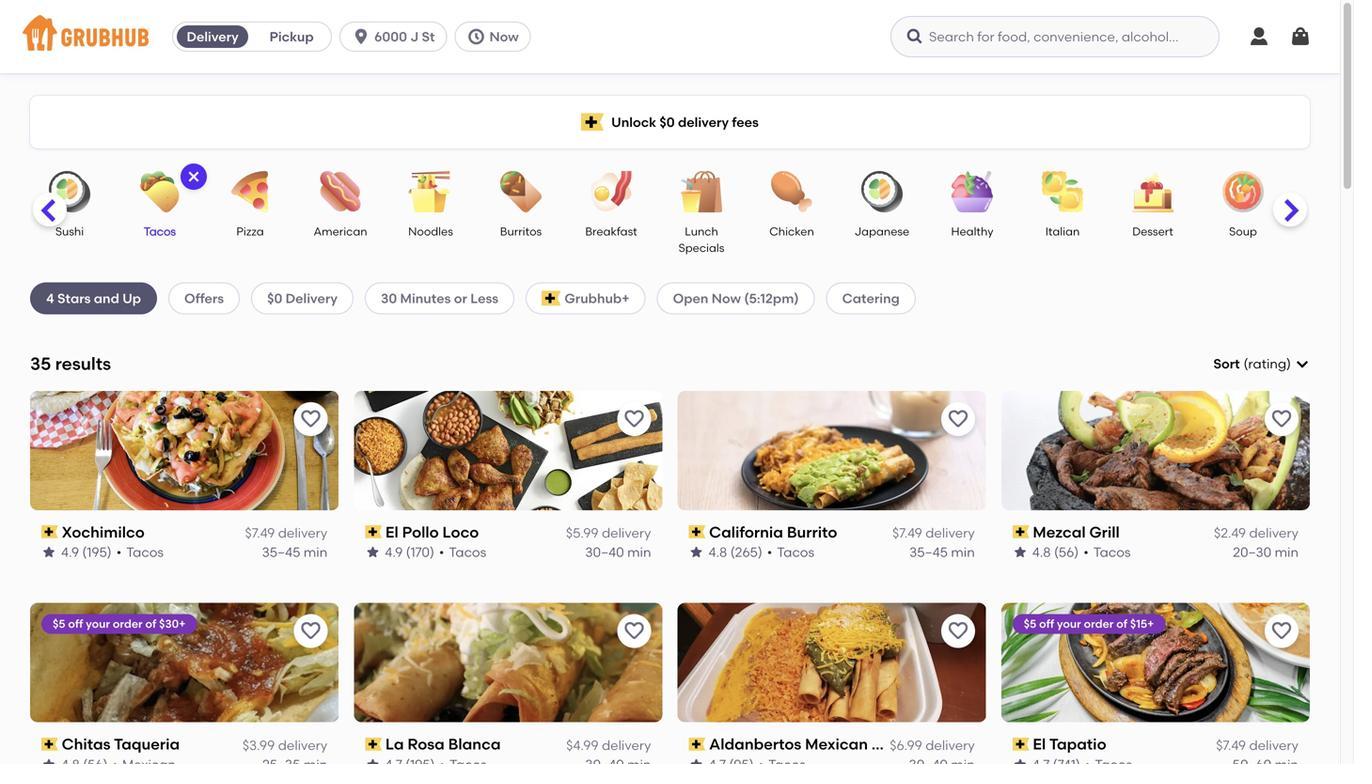 Task type: locate. For each thing, give the bounding box(es) containing it.
el for el tapatio
[[1033, 736, 1046, 754]]

3 min from the left
[[951, 544, 975, 560]]

star icon image for xochimilco
[[41, 545, 56, 560]]

0 horizontal spatial svg image
[[467, 27, 486, 46]]

0 horizontal spatial $7.49 delivery
[[245, 525, 328, 541]]

• tacos for el pollo loco
[[439, 544, 486, 560]]

1 horizontal spatial your
[[1057, 618, 1081, 631]]

35–45 min
[[262, 544, 328, 560], [910, 544, 975, 560]]

4
[[46, 290, 54, 306]]

$5.99
[[566, 525, 599, 541]]

food
[[872, 736, 909, 754]]

• for california burrito
[[767, 544, 772, 560]]

svg image right st
[[467, 27, 486, 46]]

$5.99 delivery
[[566, 525, 651, 541]]

1 horizontal spatial el
[[1033, 736, 1046, 754]]

unlock $0 delivery fees
[[611, 114, 759, 130]]

your down (56)
[[1057, 618, 1081, 631]]

min
[[304, 544, 328, 560], [627, 544, 651, 560], [951, 544, 975, 560], [1275, 544, 1299, 560]]

35–45 for california burrito
[[910, 544, 948, 560]]

breakfast image
[[578, 171, 644, 213]]

2 of from the left
[[1117, 618, 1128, 631]]

subscription pass image left aldanbertos
[[689, 738, 706, 751]]

2 horizontal spatial $7.49
[[1216, 738, 1246, 754]]

subscription pass image
[[365, 526, 382, 539], [689, 738, 706, 751]]

tacos down burrito
[[777, 544, 815, 560]]

off
[[68, 618, 83, 631], [1039, 618, 1054, 631]]

$0 right the offers
[[267, 290, 282, 306]]

your down (195) on the left of the page
[[86, 618, 110, 631]]

delivery for mezcal grill
[[1249, 525, 1299, 541]]

$6.99 delivery
[[890, 738, 975, 754]]

2 horizontal spatial $7.49 delivery
[[1216, 738, 1299, 754]]

subscription pass image for el tapatio
[[1013, 738, 1029, 751]]

delivery for el tapatio
[[1249, 738, 1299, 754]]

$7.49 delivery for xochimilco
[[245, 525, 328, 541]]

delivery
[[187, 29, 239, 45], [286, 290, 338, 306]]

pickup
[[270, 29, 314, 45]]

offers
[[184, 290, 224, 306]]

1 35–45 from the left
[[262, 544, 301, 560]]

$5
[[53, 618, 65, 631], [1024, 618, 1037, 631]]

0 vertical spatial grubhub plus flag logo image
[[581, 113, 604, 131]]

grubhub+
[[565, 290, 630, 306]]

tacos down the loco
[[449, 544, 486, 560]]

4 • from the left
[[1084, 544, 1089, 560]]

2 35–45 min from the left
[[910, 544, 975, 560]]

Search for food, convenience, alcohol... search field
[[891, 16, 1220, 57]]

2 • tacos from the left
[[439, 544, 486, 560]]

pizza
[[236, 225, 264, 238]]

of left $15+
[[1117, 618, 1128, 631]]

star icon image for el pollo loco
[[365, 545, 380, 560]]

order for taqueria
[[113, 618, 143, 631]]

1 vertical spatial grubhub plus flag logo image
[[542, 291, 561, 306]]

4.8 for mezcal grill
[[1032, 544, 1051, 560]]

2 35–45 from the left
[[910, 544, 948, 560]]

1 horizontal spatial svg image
[[1295, 357, 1310, 372]]

0 horizontal spatial $7.49
[[245, 525, 275, 541]]

subscription pass image left el tapatio
[[1013, 738, 1029, 751]]

aldanbertos mexican food
[[709, 736, 909, 754]]

• right (170)
[[439, 544, 444, 560]]

save this restaurant image for mezcal grill
[[1271, 408, 1293, 431]]

$7.49 delivery for california burrito
[[893, 525, 975, 541]]

results
[[55, 354, 111, 374]]

1 horizontal spatial subscription pass image
[[689, 738, 706, 751]]

0 vertical spatial now
[[489, 29, 519, 45]]

el
[[386, 523, 399, 542], [1033, 736, 1046, 754]]

1 off from the left
[[68, 618, 83, 631]]

• tacos
[[116, 544, 164, 560], [439, 544, 486, 560], [767, 544, 815, 560], [1084, 544, 1131, 560]]

35–45 min for xochimilco
[[262, 544, 328, 560]]

1 horizontal spatial of
[[1117, 618, 1128, 631]]

of for chitas taqueria
[[145, 618, 156, 631]]

$0 delivery
[[267, 290, 338, 306]]

0 horizontal spatial 4.9
[[61, 544, 79, 560]]

tacos down xochimilco
[[126, 544, 164, 560]]

35–45
[[262, 544, 301, 560], [910, 544, 948, 560]]

save this restaurant image
[[299, 408, 322, 431], [623, 408, 646, 431], [947, 408, 969, 431]]

• tacos down california burrito
[[767, 544, 815, 560]]

min for mezcal
[[1275, 544, 1299, 560]]

star icon image for aldanbertos mexican food
[[689, 758, 704, 765]]

None field
[[1214, 355, 1310, 374]]

star icon image for la rosa blanca
[[365, 758, 380, 765]]

order left $15+
[[1084, 618, 1114, 631]]

1 $5 from the left
[[53, 618, 65, 631]]

grubhub plus flag logo image left unlock
[[581, 113, 604, 131]]

• for xochimilco
[[116, 544, 122, 560]]

$7.49 for xochimilco
[[245, 525, 275, 541]]

aldanbertos
[[709, 736, 802, 754]]

$5 down 4.8 (56)
[[1024, 618, 1037, 631]]

0 horizontal spatial of
[[145, 618, 156, 631]]

1 vertical spatial now
[[712, 290, 741, 306]]

30–40 min
[[585, 544, 651, 560]]

1 vertical spatial svg image
[[1295, 357, 1310, 372]]

$5 off your order of $30+
[[53, 618, 186, 631]]

subscription pass image for el pollo loco
[[365, 526, 382, 539]]

0 horizontal spatial delivery
[[187, 29, 239, 45]]

tacos image
[[127, 171, 193, 213]]

tacos for xochimilco
[[126, 544, 164, 560]]

(195)
[[82, 544, 112, 560]]

blanca
[[448, 736, 501, 754]]

japanese image
[[849, 171, 915, 213]]

delivery inside button
[[187, 29, 239, 45]]

subscription pass image left the california
[[689, 526, 706, 539]]

svg image
[[1248, 25, 1271, 48], [1289, 25, 1312, 48], [352, 27, 371, 46], [906, 27, 925, 46], [186, 169, 201, 184]]

$0
[[660, 114, 675, 130], [267, 290, 282, 306]]

tacos for el pollo loco
[[449, 544, 486, 560]]

star icon image
[[41, 545, 56, 560], [365, 545, 380, 560], [689, 545, 704, 560], [1013, 545, 1028, 560], [41, 758, 56, 765], [365, 758, 380, 765], [689, 758, 704, 765], [1013, 758, 1028, 765]]

subscription pass image left the la
[[365, 738, 382, 751]]

0 horizontal spatial order
[[113, 618, 143, 631]]

$15+
[[1130, 618, 1154, 631]]

$6.99
[[890, 738, 923, 754]]

tacos for california burrito
[[777, 544, 815, 560]]

2 $5 from the left
[[1024, 618, 1037, 631]]

delivery for chitas taqueria
[[278, 738, 328, 754]]

el left tapatio
[[1033, 736, 1046, 754]]

$0 right unlock
[[660, 114, 675, 130]]

2 4.9 from the left
[[385, 544, 403, 560]]

1 vertical spatial el
[[1033, 736, 1046, 754]]

save this restaurant button for xochimilco
[[294, 402, 328, 436]]

off for el
[[1039, 618, 1054, 631]]

•
[[116, 544, 122, 560], [439, 544, 444, 560], [767, 544, 772, 560], [1084, 544, 1089, 560]]

1 horizontal spatial 35–45 min
[[910, 544, 975, 560]]

of left $30+ at bottom
[[145, 618, 156, 631]]

delivery for la rosa blanca
[[602, 738, 651, 754]]

• tacos down the loco
[[439, 544, 486, 560]]

0 horizontal spatial off
[[68, 618, 83, 631]]

sort
[[1214, 356, 1240, 372]]

3 • tacos from the left
[[767, 544, 815, 560]]

svg image
[[467, 27, 486, 46], [1295, 357, 1310, 372]]

35 results
[[30, 354, 111, 374]]

0 horizontal spatial $5
[[53, 618, 65, 631]]

tacos
[[144, 225, 176, 238], [126, 544, 164, 560], [449, 544, 486, 560], [777, 544, 815, 560], [1094, 544, 1131, 560]]

4.9 left (195) on the left of the page
[[61, 544, 79, 560]]

• right (56)
[[1084, 544, 1089, 560]]

1 vertical spatial subscription pass image
[[689, 738, 706, 751]]

delivery left pickup
[[187, 29, 239, 45]]

0 vertical spatial svg image
[[467, 27, 486, 46]]

el up "4.9 (170)"
[[386, 523, 399, 542]]

noodles
[[408, 225, 453, 238]]

now
[[489, 29, 519, 45], [712, 290, 741, 306]]

4 • tacos from the left
[[1084, 544, 1131, 560]]

delivery for california burrito
[[926, 525, 975, 541]]

grubhub plus flag logo image for unlock $0 delivery fees
[[581, 113, 604, 131]]

star icon image for mezcal grill
[[1013, 545, 1028, 560]]

lunch specials image
[[669, 171, 735, 213]]

subscription pass image left pollo
[[365, 526, 382, 539]]

1 horizontal spatial $5
[[1024, 618, 1037, 631]]

0 vertical spatial delivery
[[187, 29, 239, 45]]

1 • from the left
[[116, 544, 122, 560]]

1 horizontal spatial $7.49 delivery
[[893, 525, 975, 541]]

4.9 left (170)
[[385, 544, 403, 560]]

0 vertical spatial el
[[386, 523, 399, 542]]

0 horizontal spatial now
[[489, 29, 519, 45]]

2 4.8 from the left
[[1032, 544, 1051, 560]]

california
[[709, 523, 783, 542]]

2 min from the left
[[627, 544, 651, 560]]

4.9
[[61, 544, 79, 560], [385, 544, 403, 560]]

1 horizontal spatial now
[[712, 290, 741, 306]]

3 • from the left
[[767, 544, 772, 560]]

• down california burrito
[[767, 544, 772, 560]]

1 horizontal spatial 4.8
[[1032, 544, 1051, 560]]

off down 4.8 (56)
[[1039, 618, 1054, 631]]

1 horizontal spatial off
[[1039, 618, 1054, 631]]

1 4.8 from the left
[[709, 544, 727, 560]]

now right st
[[489, 29, 519, 45]]

order left $30+ at bottom
[[113, 618, 143, 631]]

$7.49
[[245, 525, 275, 541], [893, 525, 923, 541], [1216, 738, 1246, 754]]

2 horizontal spatial save this restaurant image
[[947, 408, 969, 431]]

0 horizontal spatial subscription pass image
[[365, 526, 382, 539]]

2 • from the left
[[439, 544, 444, 560]]

save this restaurant image for el
[[623, 408, 646, 431]]

• tacos for mezcal grill
[[1084, 544, 1131, 560]]

subscription pass image left mezcal
[[1013, 526, 1029, 539]]

• for el pollo loco
[[439, 544, 444, 560]]

delivery down the american at the top of page
[[286, 290, 338, 306]]

grubhub plus flag logo image
[[581, 113, 604, 131], [542, 291, 561, 306]]

35–45 min for california burrito
[[910, 544, 975, 560]]

save this restaurant image for california
[[947, 408, 969, 431]]

subscription pass image left xochimilco
[[41, 526, 58, 539]]

of
[[145, 618, 156, 631], [1117, 618, 1128, 631]]

off down 4.9 (195)
[[68, 618, 83, 631]]

save this restaurant image for aldanbertos mexican food
[[947, 620, 969, 643]]

1 horizontal spatial 4.9
[[385, 544, 403, 560]]

0 horizontal spatial 4.8
[[709, 544, 727, 560]]

0 horizontal spatial 35–45
[[262, 544, 301, 560]]

1 order from the left
[[113, 618, 143, 631]]

save this restaurant button for mezcal grill
[[1265, 402, 1299, 436]]

chitas taqueria logo image
[[30, 604, 339, 723]]

subscription pass image for mezcal grill
[[1013, 526, 1029, 539]]

4.8 left "(265)"
[[709, 544, 727, 560]]

1 • tacos from the left
[[116, 544, 164, 560]]

1 horizontal spatial order
[[1084, 618, 1114, 631]]

1 35–45 min from the left
[[262, 544, 328, 560]]

save this restaurant image
[[1271, 408, 1293, 431], [299, 620, 322, 643], [623, 620, 646, 643], [947, 620, 969, 643], [1271, 620, 1293, 643]]

• tacos down grill
[[1084, 544, 1131, 560]]

1 4.9 from the left
[[61, 544, 79, 560]]

rating
[[1248, 356, 1287, 372]]

1 of from the left
[[145, 618, 156, 631]]

35–45 for xochimilco
[[262, 544, 301, 560]]

1 horizontal spatial 35–45
[[910, 544, 948, 560]]

pollo
[[402, 523, 439, 542]]

• right (195) on the left of the page
[[116, 544, 122, 560]]

1 your from the left
[[86, 618, 110, 631]]

2 save this restaurant image from the left
[[623, 408, 646, 431]]

chicken
[[770, 225, 814, 238]]

1 min from the left
[[304, 544, 328, 560]]

1 horizontal spatial save this restaurant image
[[623, 408, 646, 431]]

mezcal grill logo image
[[1002, 391, 1310, 510]]

0 horizontal spatial grubhub plus flag logo image
[[542, 291, 561, 306]]

0 horizontal spatial save this restaurant image
[[299, 408, 322, 431]]

off for chitas
[[68, 618, 83, 631]]

(56)
[[1054, 544, 1079, 560]]

20–30 min
[[1233, 544, 1299, 560]]

svg image right )
[[1295, 357, 1310, 372]]

california burrito
[[709, 523, 837, 542]]

subscription pass image for california burrito
[[689, 526, 706, 539]]

0 horizontal spatial el
[[386, 523, 399, 542]]

$5 for chitas taqueria
[[53, 618, 65, 631]]

grubhub plus flag logo image left grubhub+
[[542, 291, 561, 306]]

subscription pass image left chitas on the left of page
[[41, 738, 58, 751]]

el pollo loco logo image
[[354, 391, 662, 510]]

now right open
[[712, 290, 741, 306]]

4 min from the left
[[1275, 544, 1299, 560]]

catering
[[842, 290, 900, 306]]

(170)
[[406, 544, 434, 560]]

1 horizontal spatial grubhub plus flag logo image
[[581, 113, 604, 131]]

pickup button
[[252, 22, 331, 52]]

4.9 for el pollo loco
[[385, 544, 403, 560]]

2 off from the left
[[1039, 618, 1054, 631]]

none field containing sort
[[1214, 355, 1310, 374]]

subscription pass image
[[41, 526, 58, 539], [689, 526, 706, 539], [1013, 526, 1029, 539], [41, 738, 58, 751], [365, 738, 382, 751], [1013, 738, 1029, 751]]

1 horizontal spatial delivery
[[286, 290, 338, 306]]

el pollo loco
[[386, 523, 479, 542]]

la
[[386, 736, 404, 754]]

your
[[86, 618, 110, 631], [1057, 618, 1081, 631]]

1 vertical spatial $0
[[267, 290, 282, 306]]

• tacos down xochimilco
[[116, 544, 164, 560]]

now inside now button
[[489, 29, 519, 45]]

1 horizontal spatial $7.49
[[893, 525, 923, 541]]

tacos down grill
[[1094, 544, 1131, 560]]

4.9 (170)
[[385, 544, 434, 560]]

$5 down 4.9 (195)
[[53, 618, 65, 631]]

4.8 left (56)
[[1032, 544, 1051, 560]]

0 horizontal spatial 35–45 min
[[262, 544, 328, 560]]

2 order from the left
[[1084, 618, 1114, 631]]

• tacos for california burrito
[[767, 544, 815, 560]]

save this restaurant button for la rosa blanca
[[617, 615, 651, 649]]

)
[[1287, 356, 1291, 372]]

3 save this restaurant image from the left
[[947, 408, 969, 431]]

0 horizontal spatial your
[[86, 618, 110, 631]]

0 vertical spatial subscription pass image
[[365, 526, 382, 539]]

0 vertical spatial $0
[[660, 114, 675, 130]]

save this restaurant button for el pollo loco
[[617, 402, 651, 436]]

2 your from the left
[[1057, 618, 1081, 631]]



Task type: vqa. For each thing, say whether or not it's contained in the screenshot.
the Organic
no



Task type: describe. For each thing, give the bounding box(es) containing it.
your for tapatio
[[1057, 618, 1081, 631]]

star icon image for california burrito
[[689, 545, 704, 560]]

open now (5:12pm)
[[673, 290, 799, 306]]

save this restaurant button for aldanbertos mexican food
[[941, 615, 975, 649]]

j
[[410, 29, 419, 45]]

chicken image
[[759, 171, 825, 213]]

$3.99 delivery
[[243, 738, 328, 754]]

chitas
[[62, 736, 111, 754]]

$5 off your order of $15+
[[1024, 618, 1154, 631]]

or
[[454, 290, 467, 306]]

dessert
[[1133, 225, 1174, 238]]

xochimilco logo image
[[30, 391, 339, 510]]

35
[[30, 354, 51, 374]]

(5:12pm)
[[744, 290, 799, 306]]

american image
[[308, 171, 373, 213]]

up
[[122, 290, 141, 306]]

stars
[[57, 290, 91, 306]]

(
[[1244, 356, 1248, 372]]

save this restaurant image for la rosa blanca
[[623, 620, 646, 643]]

svg image inside "field"
[[1295, 357, 1310, 372]]

$4.99 delivery
[[566, 738, 651, 754]]

$7.49 for el tapatio
[[1216, 738, 1246, 754]]

sushi
[[55, 225, 84, 238]]

star icon image for el tapatio
[[1013, 758, 1028, 765]]

1 save this restaurant image from the left
[[299, 408, 322, 431]]

soup
[[1229, 225, 1257, 238]]

xochimilco
[[62, 523, 145, 542]]

lunch
[[685, 225, 718, 238]]

and
[[94, 290, 119, 306]]

subscription pass image for la rosa blanca
[[365, 738, 382, 751]]

0 horizontal spatial $0
[[267, 290, 282, 306]]

burrito
[[787, 523, 837, 542]]

svg image inside '6000 j st' button
[[352, 27, 371, 46]]

$2.49 delivery
[[1214, 525, 1299, 541]]

30–40
[[585, 544, 624, 560]]

$5 for el tapatio
[[1024, 618, 1037, 631]]

loco
[[443, 523, 479, 542]]

of for el tapatio
[[1117, 618, 1128, 631]]

star icon image for chitas taqueria
[[41, 758, 56, 765]]

healthy image
[[940, 171, 1005, 213]]

noodles image
[[398, 171, 464, 213]]

grill
[[1090, 523, 1120, 542]]

healthy
[[951, 225, 994, 238]]

mexican
[[805, 736, 868, 754]]

min for el
[[627, 544, 651, 560]]

4.8 (265)
[[709, 544, 763, 560]]

save this restaurant button for california burrito
[[941, 402, 975, 436]]

$30+
[[159, 618, 186, 631]]

open
[[673, 290, 709, 306]]

$3.99
[[243, 738, 275, 754]]

taqueria
[[114, 736, 180, 754]]

$7.49 delivery for el tapatio
[[1216, 738, 1299, 754]]

grubhub plus flag logo image for grubhub+
[[542, 291, 561, 306]]

less
[[471, 290, 499, 306]]

delivery button
[[173, 22, 252, 52]]

subscription pass image for xochimilco
[[41, 526, 58, 539]]

lunch specials
[[679, 225, 725, 255]]

• for mezcal grill
[[1084, 544, 1089, 560]]

dessert image
[[1120, 171, 1186, 213]]

soup image
[[1210, 171, 1276, 213]]

$2.49
[[1214, 525, 1246, 541]]

unlock
[[611, 114, 657, 130]]

fees
[[732, 114, 759, 130]]

min for california
[[951, 544, 975, 560]]

la rosa blanca logo image
[[354, 604, 662, 723]]

mezcal
[[1033, 523, 1086, 542]]

your for taqueria
[[86, 618, 110, 631]]

delivery for xochimilco
[[278, 525, 328, 541]]

subscription pass image for aldanbertos mexican food
[[689, 738, 706, 751]]

mezcal grill
[[1033, 523, 1120, 542]]

20–30
[[1233, 544, 1272, 560]]

4 stars and up
[[46, 290, 141, 306]]

burritos image
[[488, 171, 554, 213]]

la rosa blanca
[[386, 736, 501, 754]]

american
[[314, 225, 367, 238]]

30
[[381, 290, 397, 306]]

california burrito logo image
[[678, 391, 986, 510]]

chitas taqueria
[[62, 736, 180, 754]]

st
[[422, 29, 435, 45]]

4.8 (56)
[[1032, 544, 1079, 560]]

6000 j st button
[[340, 22, 455, 52]]

4.9 (195)
[[61, 544, 112, 560]]

specials
[[679, 241, 725, 255]]

• tacos for xochimilco
[[116, 544, 164, 560]]

now button
[[455, 22, 539, 52]]

el tapatio
[[1033, 736, 1107, 754]]

pizza image
[[217, 171, 283, 213]]

4.9 for xochimilco
[[61, 544, 79, 560]]

japanese
[[855, 225, 910, 238]]

italian
[[1046, 225, 1080, 238]]

main navigation navigation
[[0, 0, 1340, 73]]

delivery for aldanbertos mexican food
[[926, 738, 975, 754]]

tacos for mezcal grill
[[1094, 544, 1131, 560]]

1 vertical spatial delivery
[[286, 290, 338, 306]]

rosa
[[408, 736, 445, 754]]

6000
[[374, 29, 407, 45]]

burritos
[[500, 225, 542, 238]]

el tapatio logo image
[[1002, 604, 1310, 723]]

delivery for el pollo loco
[[602, 525, 651, 541]]

minutes
[[400, 290, 451, 306]]

sort ( rating )
[[1214, 356, 1291, 372]]

$7.49 for california burrito
[[893, 525, 923, 541]]

tapatio
[[1049, 736, 1107, 754]]

subscription pass image for chitas taqueria
[[41, 738, 58, 751]]

6000 j st
[[374, 29, 435, 45]]

1 horizontal spatial $0
[[660, 114, 675, 130]]

aldanbertos mexican food logo image
[[678, 604, 986, 723]]

italian image
[[1030, 171, 1096, 213]]

order for tapatio
[[1084, 618, 1114, 631]]

breakfast
[[585, 225, 637, 238]]

svg image inside now button
[[467, 27, 486, 46]]

el for el pollo loco
[[386, 523, 399, 542]]

tacos down tacos image
[[144, 225, 176, 238]]

4.8 for california burrito
[[709, 544, 727, 560]]

30 minutes or less
[[381, 290, 499, 306]]

sushi image
[[37, 171, 103, 213]]

(265)
[[731, 544, 763, 560]]

$4.99
[[566, 738, 599, 754]]



